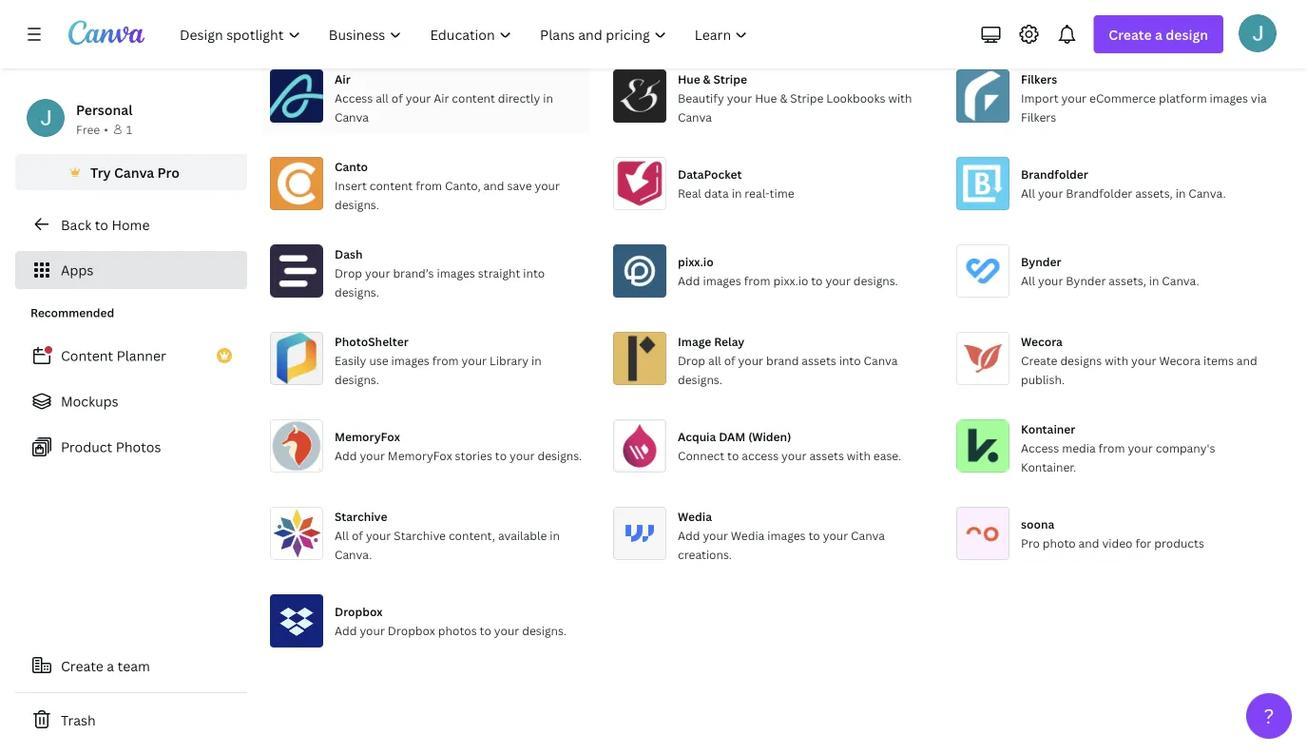 Task type: vqa. For each thing, say whether or not it's contained in the screenshot.
Resize
no



Task type: locate. For each thing, give the bounding box(es) containing it.
to inside 'memoryfox add your memoryfox stories to your designs.'
[[495, 448, 507, 463]]

0 horizontal spatial starchive
[[335, 508, 388, 524]]

to down dam
[[728, 448, 739, 463]]

canva. inside the starchive all of your starchive content, available in canva.
[[335, 546, 372, 562]]

your inside acquia dam (widen) connect to access your assets with ease.
[[782, 448, 807, 463]]

your
[[406, 90, 431, 106], [728, 90, 753, 106], [1062, 90, 1087, 106], [535, 177, 560, 193], [1039, 185, 1064, 201], [365, 265, 390, 281], [826, 273, 851, 288], [1039, 273, 1064, 288], [462, 352, 487, 368], [739, 352, 764, 368], [1132, 352, 1157, 368], [1129, 440, 1154, 456], [360, 448, 385, 463], [510, 448, 535, 463], [782, 448, 807, 463], [366, 527, 391, 543], [703, 527, 729, 543], [823, 527, 849, 543], [360, 623, 385, 638], [494, 623, 520, 638]]

canva inside wedia add your wedia images to your canva creations.
[[851, 527, 886, 543]]

0 horizontal spatial and
[[484, 177, 505, 193]]

a inside button
[[107, 657, 114, 675]]

1 vertical spatial drop
[[678, 352, 706, 368]]

1 vertical spatial hue
[[755, 90, 778, 106]]

content left directly
[[452, 90, 495, 106]]

0 vertical spatial brandfolder
[[1022, 166, 1089, 182]]

0 horizontal spatial air
[[335, 71, 351, 87]]

in
[[543, 90, 554, 106], [732, 185, 742, 201], [1176, 185, 1187, 201], [1150, 273, 1160, 288], [532, 352, 542, 368], [550, 527, 560, 543]]

0 vertical spatial &
[[704, 71, 711, 87]]

1 vertical spatial filkers
[[1022, 109, 1057, 125]]

0 vertical spatial all
[[1022, 185, 1036, 201]]

drop down dash at the top
[[335, 265, 362, 281]]

brandfolder all your brandfolder assets, in canva.
[[1022, 166, 1227, 201]]

0 vertical spatial canva.
[[1189, 185, 1227, 201]]

1 horizontal spatial access
[[1022, 440, 1060, 456]]

0 vertical spatial a
[[1156, 25, 1163, 43]]

1 vertical spatial of
[[725, 352, 736, 368]]

1 horizontal spatial and
[[1079, 535, 1100, 551]]

1 vertical spatial &
[[780, 90, 788, 106]]

0 vertical spatial pixx.io
[[678, 254, 714, 269]]

pro
[[157, 163, 180, 181], [1022, 535, 1041, 551]]

access up canto
[[335, 90, 373, 106]]

from for canto
[[416, 177, 442, 193]]

pixx.io down real at right top
[[678, 254, 714, 269]]

hue right beautify
[[755, 90, 778, 106]]

publish.
[[1022, 371, 1065, 387]]

access inside kontainer access media from your company's kontainer.
[[1022, 440, 1060, 456]]

images right the use on the top left
[[391, 352, 430, 368]]

0 vertical spatial hue
[[678, 71, 701, 87]]

a
[[1156, 25, 1163, 43], [107, 657, 114, 675]]

0 vertical spatial wecora
[[1022, 333, 1063, 349]]

1 vertical spatial pixx.io
[[774, 273, 809, 288]]

canva inside hue & stripe beautify your hue & stripe lookbooks with canva
[[678, 109, 712, 125]]

1 vertical spatial content
[[370, 177, 413, 193]]

images left via
[[1211, 90, 1249, 106]]

1 vertical spatial access
[[1022, 440, 1060, 456]]

a left design
[[1156, 25, 1163, 43]]

0 vertical spatial drop
[[335, 265, 362, 281]]

and left save
[[484, 177, 505, 193]]

1 horizontal spatial &
[[780, 90, 788, 106]]

hue
[[678, 71, 701, 87], [755, 90, 778, 106]]

air
[[335, 71, 351, 87], [434, 90, 449, 106]]

0 horizontal spatial access
[[335, 90, 373, 106]]

assets, inside brandfolder all your brandfolder assets, in canva.
[[1136, 185, 1174, 201]]

design
[[1167, 25, 1209, 43]]

1 horizontal spatial of
[[392, 90, 403, 106]]

from right media
[[1099, 440, 1126, 456]]

add for add your wedia images to your canva creations.
[[678, 527, 701, 543]]

pixx.io up "image relay drop all of your brand assets into canva designs."
[[774, 273, 809, 288]]

photos
[[438, 623, 477, 638]]

2 vertical spatial of
[[352, 527, 363, 543]]

from inside pixx.io add images from pixx.io to your designs.
[[744, 273, 771, 288]]

add inside dropbox add your dropbox photos to your designs.
[[335, 623, 357, 638]]

with right designs
[[1106, 352, 1129, 368]]

add
[[678, 273, 701, 288], [335, 448, 357, 463], [678, 527, 701, 543], [335, 623, 357, 638]]

in inside photoshelter easily use images from your library in designs.
[[532, 352, 542, 368]]

1 horizontal spatial wecora
[[1160, 352, 1201, 368]]

1 vertical spatial create
[[1022, 352, 1058, 368]]

and right items
[[1237, 352, 1258, 368]]

1 horizontal spatial wedia
[[731, 527, 765, 543]]

datapocket
[[678, 166, 742, 182]]

starchive
[[335, 508, 388, 524], [394, 527, 446, 543]]

0 vertical spatial content
[[452, 90, 495, 106]]

1 vertical spatial dropbox
[[388, 623, 436, 638]]

canto,
[[445, 177, 481, 193]]

stripe
[[714, 71, 748, 87], [791, 90, 824, 106]]

canva inside "image relay drop all of your brand assets into canva designs."
[[864, 352, 898, 368]]

into inside dash drop your brand's images straight into designs.
[[523, 265, 545, 281]]

images down access
[[768, 527, 806, 543]]

images up relay
[[703, 273, 742, 288]]

0 horizontal spatial of
[[352, 527, 363, 543]]

into inside "image relay drop all of your brand assets into canva designs."
[[840, 352, 861, 368]]

?
[[1265, 702, 1275, 730]]

access down kontainer
[[1022, 440, 1060, 456]]

0 vertical spatial access
[[335, 90, 373, 106]]

of inside "image relay drop all of your brand assets into canva designs."
[[725, 352, 736, 368]]

from up relay
[[744, 273, 771, 288]]

2 horizontal spatial and
[[1237, 352, 1258, 368]]

stripe up beautify
[[714, 71, 748, 87]]

planner
[[117, 347, 166, 365]]

your inside "image relay drop all of your brand assets into canva designs."
[[739, 352, 764, 368]]

1 horizontal spatial dropbox
[[388, 623, 436, 638]]

0 horizontal spatial drop
[[335, 265, 362, 281]]

into
[[523, 265, 545, 281], [840, 352, 861, 368]]

dropbox
[[335, 604, 383, 619], [388, 623, 436, 638]]

wecora
[[1022, 333, 1063, 349], [1160, 352, 1201, 368]]

1 vertical spatial all
[[709, 352, 722, 368]]

1 horizontal spatial a
[[1156, 25, 1163, 43]]

1 vertical spatial stripe
[[791, 90, 824, 106]]

1 vertical spatial assets
[[810, 448, 845, 463]]

access inside air access all of your air content directly in canva
[[335, 90, 373, 106]]

directly
[[498, 90, 541, 106]]

canva. for all your bynder assets, in canva.
[[1163, 273, 1200, 288]]

add inside pixx.io add images from pixx.io to your designs.
[[678, 273, 701, 288]]

filkers up import at the right top of page
[[1022, 71, 1058, 87]]

2 vertical spatial create
[[61, 657, 104, 675]]

0 horizontal spatial into
[[523, 265, 545, 281]]

from for pixx.io
[[744, 273, 771, 288]]

create
[[1109, 25, 1153, 43], [1022, 352, 1058, 368], [61, 657, 104, 675]]

1 horizontal spatial pro
[[1022, 535, 1041, 551]]

1 horizontal spatial content
[[452, 90, 495, 106]]

0 horizontal spatial pro
[[157, 163, 180, 181]]

photoshelter easily use images from your library in designs.
[[335, 333, 542, 387]]

0 horizontal spatial all
[[376, 90, 389, 106]]

& left lookbooks
[[780, 90, 788, 106]]

canva. inside brandfolder all your brandfolder assets, in canva.
[[1189, 185, 1227, 201]]

assets, inside bynder all your bynder assets, in canva.
[[1109, 273, 1147, 288]]

2 filkers from the top
[[1022, 109, 1057, 125]]

from inside kontainer access media from your company's kontainer.
[[1099, 440, 1126, 456]]

mockups link
[[15, 382, 247, 420]]

create a design
[[1109, 25, 1209, 43]]

in inside air access all of your air content directly in canva
[[543, 90, 554, 106]]

assets left ease.
[[810, 448, 845, 463]]

photos
[[116, 438, 161, 456]]

into right brand
[[840, 352, 861, 368]]

create left design
[[1109, 25, 1153, 43]]

drop inside "image relay drop all of your brand assets into canva designs."
[[678, 352, 706, 368]]

designs. inside pixx.io add images from pixx.io to your designs.
[[854, 273, 899, 288]]

1 vertical spatial canva.
[[1163, 273, 1200, 288]]

all inside brandfolder all your brandfolder assets, in canva.
[[1022, 185, 1036, 201]]

with
[[889, 90, 913, 106], [1106, 352, 1129, 368], [847, 448, 871, 463]]

create inside dropdown button
[[1109, 25, 1153, 43]]

to for dropbox add your dropbox photos to your designs.
[[480, 623, 492, 638]]

and inside canto insert content from canto, and save your designs.
[[484, 177, 505, 193]]

all
[[1022, 185, 1036, 201], [1022, 273, 1036, 288], [335, 527, 349, 543]]

your inside photoshelter easily use images from your library in designs.
[[462, 352, 487, 368]]

create up publish.
[[1022, 352, 1058, 368]]

images inside the filkers import your ecommerce platform images via filkers
[[1211, 90, 1249, 106]]

a inside dropdown button
[[1156, 25, 1163, 43]]

assets for with
[[810, 448, 845, 463]]

platform
[[1160, 90, 1208, 106]]

content right the insert
[[370, 177, 413, 193]]

1 vertical spatial and
[[1237, 352, 1258, 368]]

create left team at the left bottom of the page
[[61, 657, 104, 675]]

drop down image
[[678, 352, 706, 368]]

0 horizontal spatial wedia
[[678, 508, 712, 524]]

brand
[[767, 352, 799, 368]]

0 horizontal spatial a
[[107, 657, 114, 675]]

acquia dam (widen) connect to access your assets with ease.
[[678, 429, 902, 463]]

starchive all of your starchive content, available in canva.
[[335, 508, 560, 562]]

2 horizontal spatial of
[[725, 352, 736, 368]]

0 horizontal spatial create
[[61, 657, 104, 675]]

pro inside soona pro photo and video for products
[[1022, 535, 1041, 551]]

real-
[[745, 185, 770, 201]]

images inside photoshelter easily use images from your library in designs.
[[391, 352, 430, 368]]

pro down soona
[[1022, 535, 1041, 551]]

back to home
[[61, 215, 150, 234]]

to
[[95, 215, 108, 234], [812, 273, 823, 288], [495, 448, 507, 463], [728, 448, 739, 463], [809, 527, 821, 543], [480, 623, 492, 638]]

canva. inside bynder all your bynder assets, in canva.
[[1163, 273, 1200, 288]]

designs. inside canto insert content from canto, and save your designs.
[[335, 196, 379, 212]]

with inside hue & stripe beautify your hue & stripe lookbooks with canva
[[889, 90, 913, 106]]

canva. for all your brandfolder assets, in canva.
[[1189, 185, 1227, 201]]

assets inside acquia dam (widen) connect to access your assets with ease.
[[810, 448, 845, 463]]

brandfolder up bynder all your bynder assets, in canva.
[[1067, 185, 1133, 201]]

1 horizontal spatial create
[[1022, 352, 1058, 368]]

to right stories on the bottom left of page
[[495, 448, 507, 463]]

0 vertical spatial air
[[335, 71, 351, 87]]

of inside the starchive all of your starchive content, available in canva.
[[352, 527, 363, 543]]

0 vertical spatial into
[[523, 265, 545, 281]]

add inside 'memoryfox add your memoryfox stories to your designs.'
[[335, 448, 357, 463]]

0 horizontal spatial pixx.io
[[678, 254, 714, 269]]

with inside the wecora create designs with your wecora items and publish.
[[1106, 352, 1129, 368]]

kontainer
[[1022, 421, 1076, 437]]

0 horizontal spatial bynder
[[1022, 254, 1062, 269]]

2 horizontal spatial create
[[1109, 25, 1153, 43]]

to inside dropbox add your dropbox photos to your designs.
[[480, 623, 492, 638]]

from left canto,
[[416, 177, 442, 193]]

list
[[15, 337, 247, 466]]

images inside wedia add your wedia images to your canva creations.
[[768, 527, 806, 543]]

2 vertical spatial with
[[847, 448, 871, 463]]

1 vertical spatial memoryfox
[[388, 448, 452, 463]]

create a design button
[[1094, 15, 1224, 53]]

dropbox add your dropbox photos to your designs.
[[335, 604, 567, 638]]

0 horizontal spatial wecora
[[1022, 333, 1063, 349]]

0 vertical spatial with
[[889, 90, 913, 106]]

all inside the starchive all of your starchive content, available in canva.
[[335, 527, 349, 543]]

air down top level navigation element
[[434, 90, 449, 106]]

dash
[[335, 246, 363, 262]]

datapocket group
[[606, 149, 934, 218]]

0 vertical spatial bynder
[[1022, 254, 1062, 269]]

1 vertical spatial with
[[1106, 352, 1129, 368]]

0 horizontal spatial stripe
[[714, 71, 748, 87]]

content inside canto insert content from canto, and save your designs.
[[370, 177, 413, 193]]

0 vertical spatial filkers
[[1022, 71, 1058, 87]]

pixx.io
[[678, 254, 714, 269], [774, 273, 809, 288]]

0 vertical spatial stripe
[[714, 71, 748, 87]]

photo
[[1043, 535, 1076, 551]]

0 vertical spatial wedia
[[678, 508, 712, 524]]

in inside datapocket real data in real-time
[[732, 185, 742, 201]]

to for wedia add your wedia images to your canva creations.
[[809, 527, 821, 543]]

images right brand's
[[437, 265, 475, 281]]

air access all of your air content directly in canva
[[335, 71, 554, 125]]

content,
[[449, 527, 496, 543]]

your inside pixx.io add images from pixx.io to your designs.
[[826, 273, 851, 288]]

1 horizontal spatial bynder
[[1067, 273, 1107, 288]]

for
[[1136, 535, 1152, 551]]

1 vertical spatial assets,
[[1109, 273, 1147, 288]]

bynder all your bynder assets, in canva.
[[1022, 254, 1200, 288]]

designs. inside photoshelter easily use images from your library in designs.
[[335, 371, 379, 387]]

with inside acquia dam (widen) connect to access your assets with ease.
[[847, 448, 871, 463]]

add inside wedia add your wedia images to your canva creations.
[[678, 527, 701, 543]]

1 vertical spatial pro
[[1022, 535, 1041, 551]]

assets, up bynder all your bynder assets, in canva.
[[1136, 185, 1174, 201]]

0 vertical spatial pro
[[157, 163, 180, 181]]

0 vertical spatial and
[[484, 177, 505, 193]]

& up beautify
[[704, 71, 711, 87]]

with right lookbooks
[[889, 90, 913, 106]]

0 vertical spatial of
[[392, 90, 403, 106]]

image relay drop all of your brand assets into canva designs.
[[678, 333, 898, 387]]

drop
[[335, 265, 362, 281], [678, 352, 706, 368]]

wecora up publish.
[[1022, 333, 1063, 349]]

1 horizontal spatial drop
[[678, 352, 706, 368]]

save
[[507, 177, 532, 193]]

0 vertical spatial all
[[376, 90, 389, 106]]

create a team
[[61, 657, 150, 675]]

memoryfox left stories on the bottom left of page
[[388, 448, 452, 463]]

1 horizontal spatial with
[[889, 90, 913, 106]]

and left video
[[1079, 535, 1100, 551]]

to for memoryfox add your memoryfox stories to your designs.
[[495, 448, 507, 463]]

1 vertical spatial bynder
[[1067, 273, 1107, 288]]

create for create a team
[[61, 657, 104, 675]]

to inside pixx.io add images from pixx.io to your designs.
[[812, 273, 823, 288]]

and inside the wecora create designs with your wecora items and publish.
[[1237, 352, 1258, 368]]

0 vertical spatial assets
[[802, 352, 837, 368]]

memoryfox add your memoryfox stories to your designs.
[[335, 429, 582, 463]]

0 horizontal spatial content
[[370, 177, 413, 193]]

to inside wedia add your wedia images to your canva creations.
[[809, 527, 821, 543]]

pro up back to home link
[[157, 163, 180, 181]]

bynder
[[1022, 254, 1062, 269], [1067, 273, 1107, 288]]

assets right brand
[[802, 352, 837, 368]]

wecora left items
[[1160, 352, 1201, 368]]

to right photos
[[480, 623, 492, 638]]

kontainer.
[[1022, 459, 1077, 475]]

brand's
[[393, 265, 434, 281]]

assets,
[[1136, 185, 1174, 201], [1109, 273, 1147, 288]]

drop inside dash drop your brand's images straight into designs.
[[335, 265, 362, 281]]

access
[[335, 90, 373, 106], [1022, 440, 1060, 456]]

0 vertical spatial dropbox
[[335, 604, 383, 619]]

create inside button
[[61, 657, 104, 675]]

filkers down import at the right top of page
[[1022, 109, 1057, 125]]

a left team at the left bottom of the page
[[107, 657, 114, 675]]

images
[[1211, 90, 1249, 106], [437, 265, 475, 281], [703, 273, 742, 288], [391, 352, 430, 368], [768, 527, 806, 543]]

and inside soona pro photo and video for products
[[1079, 535, 1100, 551]]

stripe left lookbooks
[[791, 90, 824, 106]]

1 filkers from the top
[[1022, 71, 1058, 87]]

assets inside "image relay drop all of your brand assets into canva designs."
[[802, 352, 837, 368]]

add for add your memoryfox stories to your designs.
[[335, 448, 357, 463]]

1 vertical spatial a
[[107, 657, 114, 675]]

dam
[[719, 429, 746, 444]]

1 horizontal spatial air
[[434, 90, 449, 106]]

air up canto
[[335, 71, 351, 87]]

0 vertical spatial create
[[1109, 25, 1153, 43]]

from left the library
[[433, 352, 459, 368]]

to up "image relay drop all of your brand assets into canva designs."
[[812, 273, 823, 288]]

canva inside button
[[114, 163, 154, 181]]

designs. inside dash drop your brand's images straight into designs.
[[335, 284, 379, 300]]

to for pixx.io add images from pixx.io to your designs.
[[812, 273, 823, 288]]

1 horizontal spatial hue
[[755, 90, 778, 106]]

all
[[376, 90, 389, 106], [709, 352, 722, 368]]

product photos link
[[15, 428, 247, 466]]

0 vertical spatial assets,
[[1136, 185, 1174, 201]]

to down acquia dam (widen) connect to access your assets with ease. in the right bottom of the page
[[809, 527, 821, 543]]

2 vertical spatial canva.
[[335, 546, 372, 562]]

photoshelter
[[335, 333, 409, 349]]

all for all your bynder assets, in canva.
[[1022, 273, 1036, 288]]

0 horizontal spatial dropbox
[[335, 604, 383, 619]]

your inside hue & stripe beautify your hue & stripe lookbooks with canva
[[728, 90, 753, 106]]

1 horizontal spatial all
[[709, 352, 722, 368]]

available
[[498, 527, 547, 543]]

hue up beautify
[[678, 71, 701, 87]]

dash drop your brand's images straight into designs.
[[335, 246, 545, 300]]

all inside bynder all your bynder assets, in canva.
[[1022, 273, 1036, 288]]

assets, up the wecora create designs with your wecora items and publish.
[[1109, 273, 1147, 288]]

0 vertical spatial memoryfox
[[335, 429, 400, 444]]

from inside canto insert content from canto, and save your designs.
[[416, 177, 442, 193]]

memoryfox down the use on the top left
[[335, 429, 400, 444]]

2 vertical spatial and
[[1079, 535, 1100, 551]]

with left ease.
[[847, 448, 871, 463]]

your inside the wecora create designs with your wecora items and publish.
[[1132, 352, 1157, 368]]

1 vertical spatial all
[[1022, 273, 1036, 288]]

brandfolder down import at the right top of page
[[1022, 166, 1089, 182]]

brandfolder
[[1022, 166, 1089, 182], [1067, 185, 1133, 201]]

into right straight
[[523, 265, 545, 281]]

straight
[[478, 265, 521, 281]]

2 vertical spatial all
[[335, 527, 349, 543]]

1 vertical spatial into
[[840, 352, 861, 368]]

&
[[704, 71, 711, 87], [780, 90, 788, 106]]

try canva pro button
[[15, 154, 247, 190]]

top level navigation element
[[167, 15, 764, 53]]



Task type: describe. For each thing, give the bounding box(es) containing it.
items
[[1204, 352, 1235, 368]]

assets for into
[[802, 352, 837, 368]]

all inside air access all of your air content directly in canva
[[376, 90, 389, 106]]

your inside the filkers import your ecommerce platform images via filkers
[[1062, 90, 1087, 106]]

team
[[118, 657, 150, 675]]

in inside brandfolder all your brandfolder assets, in canva.
[[1176, 185, 1187, 201]]

0 horizontal spatial &
[[704, 71, 711, 87]]

a for design
[[1156, 25, 1163, 43]]

pro inside button
[[157, 163, 180, 181]]

your inside dash drop your brand's images straight into designs.
[[365, 265, 390, 281]]

all inside "image relay drop all of your brand assets into canva designs."
[[709, 352, 722, 368]]

free
[[76, 121, 100, 137]]

your inside air access all of your air content directly in canva
[[406, 90, 431, 106]]

stories
[[455, 448, 493, 463]]

from for kontainer
[[1099, 440, 1126, 456]]

1 vertical spatial brandfolder
[[1067, 185, 1133, 201]]

to inside acquia dam (widen) connect to access your assets with ease.
[[728, 448, 739, 463]]

in inside the starchive all of your starchive content, available in canva.
[[550, 527, 560, 543]]

1 vertical spatial wecora
[[1160, 352, 1201, 368]]

library
[[490, 352, 529, 368]]

content
[[61, 347, 113, 365]]

of inside air access all of your air content directly in canva
[[392, 90, 403, 106]]

images inside dash drop your brand's images straight into designs.
[[437, 265, 475, 281]]

designs. inside 'memoryfox add your memoryfox stories to your designs.'
[[538, 448, 582, 463]]

list containing content planner
[[15, 337, 247, 466]]

home
[[112, 215, 150, 234]]

easily
[[335, 352, 367, 368]]

your inside brandfolder all your brandfolder assets, in canva.
[[1039, 185, 1064, 201]]

a for team
[[107, 657, 114, 675]]

access for air
[[335, 90, 373, 106]]

your inside canto insert content from canto, and save your designs.
[[535, 177, 560, 193]]

soona
[[1022, 516, 1055, 532]]

ease.
[[874, 448, 902, 463]]

data
[[705, 185, 729, 201]]

content inside air access all of your air content directly in canva
[[452, 90, 495, 106]]

insert
[[335, 177, 367, 193]]

import
[[1022, 90, 1059, 106]]

via
[[1252, 90, 1268, 106]]

kontainer access media from your company's kontainer.
[[1022, 421, 1216, 475]]

designs. inside "image relay drop all of your brand assets into canva designs."
[[678, 371, 723, 387]]

products
[[1155, 535, 1205, 551]]

your inside the starchive all of your starchive content, available in canva.
[[366, 527, 391, 543]]

content planner
[[61, 347, 166, 365]]

wedia add your wedia images to your canva creations.
[[678, 508, 886, 562]]

•
[[104, 121, 108, 137]]

video
[[1103, 535, 1133, 551]]

0 horizontal spatial hue
[[678, 71, 701, 87]]

apps link
[[15, 251, 247, 289]]

0 vertical spatial starchive
[[335, 508, 388, 524]]

1 vertical spatial wedia
[[731, 527, 765, 543]]

use
[[369, 352, 389, 368]]

recommended
[[30, 305, 114, 321]]

assets, for bynder
[[1109, 273, 1147, 288]]

media
[[1063, 440, 1096, 456]]

all for all your brandfolder assets, in canva.
[[1022, 185, 1036, 201]]

create for create a design
[[1109, 25, 1153, 43]]

real
[[678, 185, 702, 201]]

lookbooks
[[827, 90, 886, 106]]

trash
[[61, 711, 96, 729]]

creations.
[[678, 546, 732, 562]]

canva inside air access all of your air content directly in canva
[[335, 109, 369, 125]]

canto
[[335, 158, 368, 174]]

filkers import your ecommerce platform images via filkers
[[1022, 71, 1268, 125]]

try
[[90, 163, 111, 181]]

1
[[126, 121, 132, 137]]

assets, for brandfolder
[[1136, 185, 1174, 201]]

in inside bynder all your bynder assets, in canva.
[[1150, 273, 1160, 288]]

add for add your dropbox photos to your designs.
[[335, 623, 357, 638]]

from inside photoshelter easily use images from your library in designs.
[[433, 352, 459, 368]]

time
[[770, 185, 795, 201]]

product photos
[[61, 438, 161, 456]]

images inside pixx.io add images from pixx.io to your designs.
[[703, 273, 742, 288]]

free •
[[76, 121, 108, 137]]

acquia
[[678, 429, 717, 444]]

back to home link
[[15, 205, 247, 244]]

datapocket real data in real-time
[[678, 166, 795, 201]]

pixx.io add images from pixx.io to your designs.
[[678, 254, 899, 288]]

1 horizontal spatial starchive
[[394, 527, 446, 543]]

1 horizontal spatial pixx.io
[[774, 273, 809, 288]]

ecommerce
[[1090, 90, 1157, 106]]

canto insert content from canto, and save your designs.
[[335, 158, 560, 212]]

john smith image
[[1239, 14, 1278, 52]]

content planner link
[[15, 337, 247, 375]]

relay
[[715, 333, 745, 349]]

1 horizontal spatial stripe
[[791, 90, 824, 106]]

apps
[[61, 261, 94, 279]]

hue & stripe beautify your hue & stripe lookbooks with canva
[[678, 71, 913, 125]]

your inside bynder all your bynder assets, in canva.
[[1039, 273, 1064, 288]]

designs
[[1061, 352, 1103, 368]]

beautify
[[678, 90, 725, 106]]

product
[[61, 438, 113, 456]]

? button
[[1247, 693, 1293, 739]]

(widen)
[[749, 429, 792, 444]]

access for kontainer
[[1022, 440, 1060, 456]]

company's
[[1157, 440, 1216, 456]]

create a team button
[[15, 647, 247, 685]]

soona pro photo and video for products
[[1022, 516, 1205, 551]]

designs. inside dropbox add your dropbox photos to your designs.
[[522, 623, 567, 638]]

personal
[[76, 100, 133, 118]]

back
[[61, 215, 92, 234]]

1 vertical spatial air
[[434, 90, 449, 106]]

to right back
[[95, 215, 108, 234]]

image
[[678, 333, 712, 349]]

create inside the wecora create designs with your wecora items and publish.
[[1022, 352, 1058, 368]]

all for all of your starchive content, available in canva.
[[335, 527, 349, 543]]

trash link
[[15, 701, 247, 739]]

your inside kontainer access media from your company's kontainer.
[[1129, 440, 1154, 456]]

connect
[[678, 448, 725, 463]]

add for add images from pixx.io to your designs.
[[678, 273, 701, 288]]

wecora create designs with your wecora items and publish.
[[1022, 333, 1258, 387]]

mockups
[[61, 392, 119, 410]]



